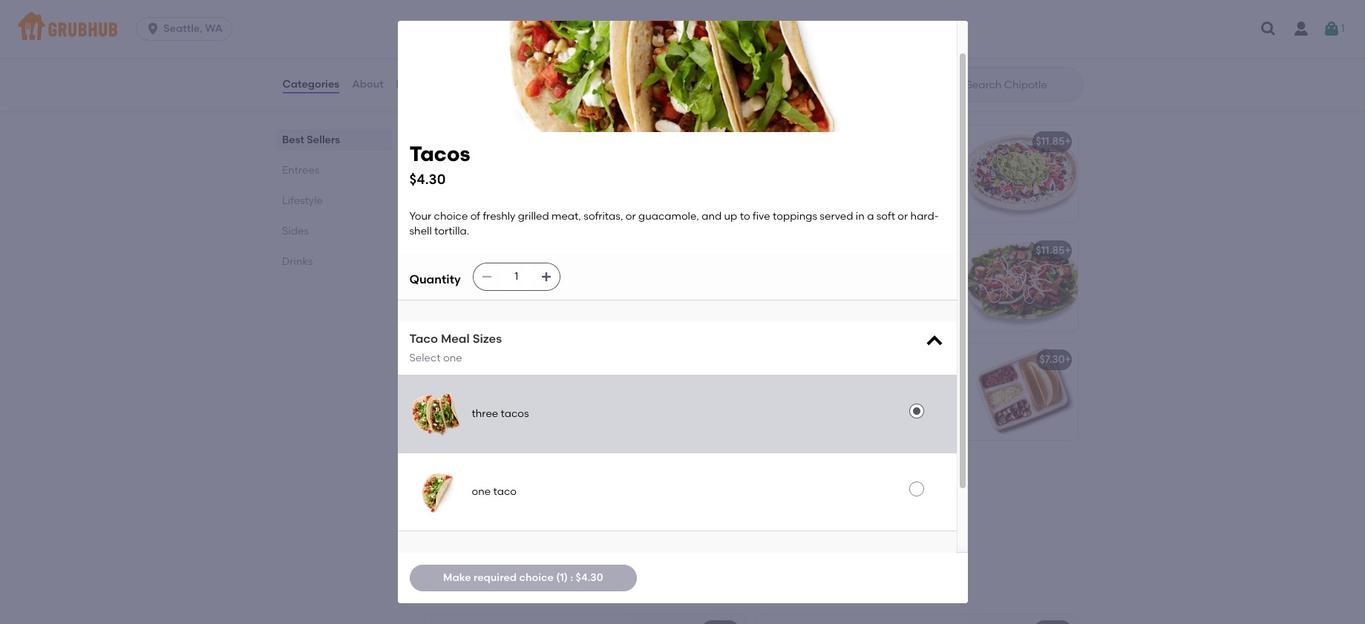 Task type: describe. For each thing, give the bounding box(es) containing it.
corn
[[833, 405, 856, 418]]

hard- for your choice of freshly grilled meat, sofritas, or guacamole, and up to five toppings served in a soft or hard-shell tortilla.
[[433, 423, 462, 436]]

queso
[[478, 8, 511, 21]]

fajita inside cheese in a flour tortilla with your choice of meat, sofritas or fajita veggies and three included sides.
[[567, 281, 593, 293]]

tortillas.includes
[[766, 420, 849, 433]]

juice inside with a side of rice and beans. includes fruit or kid's chips and organic juice or milk.
[[475, 514, 499, 527]]

required
[[474, 572, 517, 584]]

chips inside your choice of meat, guacamole or queso, and two toppings to go with a pair of crispy corn or soft flour tortillas.includes fruit or kid's chips and organic juice or milk.
[[912, 420, 939, 433]]

choice for your choice of freshly grilled meat, sofritas, or guacamole, and up to five toppings served in a soft or hard-shell tortilla.
[[458, 378, 492, 390]]

your choice of meat, guacamole or queso, and two toppings to go with a pair of crispy corn or soft flour tortillas.includes fruit or kid's chips and organic juice or milk.
[[766, 375, 952, 448]]

search icon image
[[943, 76, 961, 94]]

entrees
[[282, 164, 319, 177]]

with left rice,
[[766, 190, 787, 202]]

shell for your choice of freshly grilled meat, sofritas, or guacamole, and up to five toppings served in a soft or hard-shell tortilla.
[[462, 423, 484, 436]]

categories button
[[282, 58, 340, 111]]

1
[[1342, 22, 1345, 35]]

reviews
[[396, 78, 438, 90]]

salad
[[766, 245, 796, 257]]

one inside button
[[472, 486, 491, 498]]

flour
[[495, 266, 520, 278]]

$12.55 +
[[702, 245, 739, 257]]

kid's
[[433, 463, 458, 476]]

one taco
[[472, 486, 517, 498]]

tortilla
[[522, 266, 556, 278]]

your for your choice of freshly grilled meat or sofritas served in a delicious bowl with rice, beans, or fajita veggies, and topped with guac, salsa, queso blanco, sour cream or cheese.
[[766, 159, 788, 172]]

burrito bowl image
[[967, 126, 1078, 222]]

chips inside with a side of rice and beans. includes fruit or kid's chips and organic juice or milk.
[[538, 499, 565, 512]]

three tacos image
[[413, 391, 460, 438]]

five for your choice of freshly grilled meat, sofritas, or guacamole, and up to five toppings served in a soft or hard-shell tortilla.
[[433, 408, 451, 421]]

soft inside your choice of meat, guacamole or queso, and two toppings to go with a pair of crispy corn or soft flour tortillas.includes fruit or kid's chips and organic juice or milk.
[[872, 405, 890, 418]]

drinks
[[282, 255, 313, 268]]

sides.
[[572, 296, 600, 308]]

best for burrito bowl
[[775, 121, 794, 131]]

$4.30 inside "tacos $4.30"
[[410, 171, 446, 188]]

1 vertical spatial $4.30
[[576, 572, 604, 584]]

freshly for tacos
[[507, 378, 539, 390]]

chips & queso blanco
[[436, 8, 549, 21]]

reviews button
[[396, 58, 438, 111]]

blanco,
[[766, 220, 804, 232]]

sofritas, for your choice of freshly grilled meat, sofritas, or guacamole, and up to five toppings served in a soft or hard-shell tortilla.
[[433, 393, 473, 405]]

pair
[[766, 405, 786, 418]]

of inside with a side of rice and beans. includes fruit or kid's chips and organic juice or milk.
[[491, 484, 501, 497]]

choice for your choice of meat, guacamole or queso, and two toppings to go with a pair of crispy corn or soft flour tortillas.includes fruit or kid's chips and organic juice or milk.
[[791, 375, 825, 387]]

queso
[[914, 205, 945, 217]]

taco
[[494, 486, 517, 498]]

freshly for burrito bowl
[[840, 159, 872, 172]]

seattle,
[[163, 22, 203, 35]]

bowl
[[909, 174, 933, 187]]

1 vertical spatial lifestyle
[[421, 580, 487, 599]]

a inside your choice of meat, guacamole or queso, and two toppings to go with a pair of crispy corn or soft flour tortillas.includes fruit or kid's chips and organic juice or milk.
[[945, 390, 952, 402]]

with
[[433, 484, 457, 497]]

make required choice (1) : $4.30
[[443, 572, 604, 584]]

in inside cheese in a flour tortilla with your choice of meat, sofritas or fajita veggies and three included sides.
[[474, 266, 483, 278]]

in inside 'your choice of freshly grilled meat, sofritas, or guacamole, and up to five toppings served in a soft or hard-shell tortilla.'
[[536, 408, 545, 421]]

(1)
[[556, 572, 568, 584]]

topped
[[789, 205, 826, 217]]

meat, inside 'your choice of freshly grilled meat, sofritas, or guacamole, and up to five toppings served in a soft or hard-shell tortilla.'
[[576, 378, 605, 390]]

choice for your choice of freshly grilled meat or sofritas served in a delicious bowl with rice, beans, or fajita veggies, and topped with guac, salsa, queso blanco, sour cream or cheese.
[[791, 159, 825, 172]]

0 vertical spatial lifestyle
[[282, 195, 323, 207]]

delicious
[[862, 174, 907, 187]]

cheese
[[433, 266, 472, 278]]

chips & queso blanco button
[[424, 0, 812, 57]]

with inside your choice of meat, guacamole or queso, and two toppings to go with a pair of crispy corn or soft flour tortillas.includes fruit or kid's chips and organic juice or milk.
[[921, 390, 942, 402]]

sides
[[282, 225, 309, 238]]

svg image up guacamole
[[924, 332, 945, 352]]

rice,
[[790, 190, 811, 202]]

sour
[[806, 220, 828, 232]]

freshly inside your choice of freshly grilled meat, sofritas, or guacamole, and up to five toppings served in a soft or hard- shell tortilla.
[[483, 210, 516, 223]]

guacamole
[[872, 375, 930, 387]]

sofritas inside cheese in a flour tortilla with your choice of meat, sofritas or fajita veggies and three included sides.
[[514, 281, 551, 293]]

side
[[468, 484, 489, 497]]

meal
[[441, 332, 470, 346]]

two
[[824, 390, 843, 402]]

veggies
[[433, 296, 472, 308]]

rice
[[504, 484, 523, 497]]

0 vertical spatial quesadilla
[[433, 245, 489, 257]]

tacos button
[[824, 0, 1078, 57]]

svg image for 1
[[1324, 20, 1342, 38]]

burrito bowl
[[766, 138, 828, 151]]

2 vertical spatial tacos
[[433, 357, 463, 369]]

about button
[[351, 58, 384, 111]]

tacos
[[501, 408, 529, 420]]

served inside your choice of freshly grilled meat or sofritas served in a delicious bowl with rice, beans, or fajita veggies, and topped with guac, salsa, queso blanco, sour cream or cheese.
[[805, 174, 839, 187]]

milk. inside with a side of rice and beans. includes fruit or kid's chips and organic juice or milk.
[[514, 514, 537, 527]]

crispy
[[801, 405, 831, 418]]

a inside 'your choice of freshly grilled meat, sofritas, or guacamole, and up to five toppings served in a soft or hard-shell tortilla.'
[[548, 408, 555, 421]]

of inside cheese in a flour tortilla with your choice of meat, sofritas or fajita veggies and three included sides.
[[470, 281, 480, 293]]

in inside your choice of freshly grilled meat, sofritas, or guacamole, and up to five toppings served in a soft or hard- shell tortilla.
[[856, 210, 865, 223]]

queso,
[[766, 390, 799, 402]]

Search Chipotle search field
[[965, 78, 1079, 92]]

three inside cheese in a flour tortilla with your choice of meat, sofritas or fajita veggies and three included sides.
[[497, 296, 524, 308]]

make
[[443, 572, 471, 584]]

guacamole, for your choice of freshly grilled meat, sofritas, or guacamole, and up to five toppings served in a soft or hard- shell tortilla.
[[639, 210, 700, 223]]

kid's quesadilla image
[[634, 453, 745, 550]]

seller for tacos
[[463, 339, 488, 349]]

best seller for burrito bowl
[[775, 121, 820, 131]]

or inside cheese in a flour tortilla with your choice of meat, sofritas or fajita veggies and three included sides.
[[554, 281, 564, 293]]

included
[[526, 296, 570, 308]]

and inside cheese in a flour tortilla with your choice of meat, sofritas or fajita veggies and three included sides.
[[475, 296, 495, 308]]

seattle, wa
[[163, 22, 223, 35]]

kid's inside your choice of meat, guacamole or queso, and two toppings to go with a pair of crispy corn or soft flour tortillas.includes fruit or kid's chips and organic juice or milk.
[[887, 420, 909, 433]]

with up the cream at the top right of page
[[828, 205, 849, 217]]

to for your choice of freshly grilled meat, sofritas, or guacamole, and up to five toppings served in a soft or hard- shell tortilla.
[[740, 210, 751, 223]]

guacamole, for your choice of freshly grilled meat, sofritas, or guacamole, and up to five toppings served in a soft or hard-shell tortilla.
[[488, 393, 549, 405]]

meat
[[908, 159, 935, 172]]

chips
[[436, 8, 465, 21]]

three tacos
[[472, 408, 529, 420]]

best for tacos
[[442, 339, 461, 349]]

1 button
[[1324, 16, 1345, 42]]

:
[[571, 572, 574, 584]]

seattle, wa button
[[136, 17, 238, 41]]

and inside your choice of freshly grilled meat or sofritas served in a delicious bowl with rice, beans, or fajita veggies, and topped with guac, salsa, queso blanco, sour cream or cheese.
[[766, 205, 786, 217]]

soft for your choice of freshly grilled meat, sofritas, or guacamole, and up to five toppings served in a soft or hard-shell tortilla.
[[557, 408, 576, 421]]

tacos image
[[634, 344, 745, 441]]

sizes
[[473, 332, 502, 346]]

Input item quantity number field
[[500, 264, 533, 291]]

and inside 'your choice of freshly grilled meat, sofritas, or guacamole, and up to five toppings served in a soft or hard-shell tortilla.'
[[551, 393, 571, 405]]

svg image left flour
[[481, 271, 493, 283]]

and inside your choice of freshly grilled meat, sofritas, or guacamole, and up to five toppings served in a soft or hard- shell tortilla.
[[702, 210, 722, 223]]

beans,
[[814, 190, 848, 202]]

sofritas inside your choice of freshly grilled meat or sofritas served in a delicious bowl with rice, beans, or fajita veggies, and topped with guac, salsa, queso blanco, sour cream or cheese.
[[766, 174, 803, 187]]

balanced macros bowl image
[[634, 615, 745, 625]]

meat, inside your choice of meat, guacamole or queso, and two toppings to go with a pair of crispy corn or soft flour tortillas.includes fruit or kid's chips and organic juice or milk.
[[840, 375, 869, 387]]

grilled for your choice of freshly grilled meat or sofritas served in a delicious bowl with rice, beans, or fajita veggies, and topped with guac, salsa, queso blanco, sour cream or cheese.
[[875, 159, 906, 172]]

about
[[352, 78, 384, 90]]

1 vertical spatial quesadilla
[[460, 463, 516, 476]]

$11.85 + for salad image
[[1036, 245, 1072, 257]]

veggies,
[[891, 190, 933, 202]]

your
[[582, 266, 604, 278]]

$12.55
[[702, 245, 733, 257]]

of inside your choice of freshly grilled meat, sofritas, or guacamole, and up to five toppings served in a soft or hard- shell tortilla.
[[471, 210, 481, 223]]



Task type: locate. For each thing, give the bounding box(es) containing it.
of down 'bowl'
[[827, 159, 837, 172]]

cheese in a flour tortilla with your choice of meat, sofritas or fajita veggies and three included sides.
[[433, 266, 604, 308]]

seller down "veggies"
[[463, 339, 488, 349]]

kid's build your own image
[[967, 344, 1078, 441]]

a right the cream at the top right of page
[[868, 210, 874, 223]]

your for your choice of freshly grilled meat, sofritas, or guacamole, and up to five toppings served in a soft or hard-shell tortilla.
[[433, 378, 455, 390]]

fruit down corn
[[852, 420, 872, 433]]

1 vertical spatial seller
[[463, 339, 488, 349]]

milk. inside your choice of meat, guacamole or queso, and two toppings to go with a pair of crispy corn or soft flour tortillas.includes fruit or kid's chips and organic juice or milk.
[[869, 435, 892, 448]]

your up three tacos image
[[433, 378, 455, 390]]

cheese.
[[879, 220, 917, 232]]

0 horizontal spatial sofritas
[[514, 281, 551, 293]]

a inside your choice of freshly grilled meat or sofritas served in a delicious bowl with rice, beans, or fajita veggies, and topped with guac, salsa, queso blanco, sour cream or cheese.
[[853, 174, 860, 187]]

0 horizontal spatial guacamole,
[[488, 393, 549, 405]]

1 horizontal spatial sofritas
[[766, 174, 803, 187]]

seller for burrito bowl
[[796, 121, 820, 131]]

1 horizontal spatial chips
[[912, 420, 939, 433]]

1 vertical spatial milk.
[[514, 514, 537, 527]]

shell
[[410, 225, 432, 238], [462, 423, 484, 436]]

your for your choice of meat, guacamole or queso, and two toppings to go with a pair of crispy corn or soft flour tortillas.includes fruit or kid's chips and organic juice or milk.
[[766, 375, 788, 387]]

of inside your choice of freshly grilled meat or sofritas served in a delicious bowl with rice, beans, or fajita veggies, and topped with guac, salsa, queso blanco, sour cream or cheese.
[[827, 159, 837, 172]]

choice up queso,
[[791, 375, 825, 387]]

$11.85 for burrito 'image'
[[704, 135, 733, 148]]

tortilla. inside 'your choice of freshly grilled meat, sofritas, or guacamole, and up to five toppings served in a soft or hard-shell tortilla.'
[[487, 423, 522, 436]]

seller up 'bowl'
[[796, 121, 820, 131]]

your choice of freshly grilled meat or sofritas served in a delicious bowl with rice, beans, or fajita veggies, and topped with guac, salsa, queso blanco, sour cream or cheese.
[[766, 159, 948, 232]]

soft for your choice of freshly grilled meat, sofritas, or guacamole, and up to five toppings served in a soft or hard- shell tortilla.
[[877, 210, 896, 223]]

shell inside 'your choice of freshly grilled meat, sofritas, or guacamole, and up to five toppings served in a soft or hard-shell tortilla.'
[[462, 423, 484, 436]]

1 horizontal spatial tortilla.
[[487, 423, 522, 436]]

hard- inside your choice of freshly grilled meat, sofritas, or guacamole, and up to five toppings served in a soft or hard- shell tortilla.
[[911, 210, 939, 223]]

seller
[[796, 121, 820, 131], [463, 339, 488, 349]]

your down the burrito
[[766, 159, 788, 172]]

organic down includes
[[433, 514, 472, 527]]

0 vertical spatial guacamole,
[[639, 210, 700, 223]]

0 horizontal spatial sofritas,
[[433, 393, 473, 405]]

0 vertical spatial served
[[805, 174, 839, 187]]

wholesome bowl image
[[967, 615, 1078, 625]]

toppings left tacos
[[453, 408, 498, 421]]

0 horizontal spatial five
[[433, 408, 451, 421]]

quesadilla image
[[634, 235, 745, 331]]

burrito image
[[634, 126, 745, 222]]

0 vertical spatial best seller
[[775, 121, 820, 131]]

0 vertical spatial toppings
[[773, 210, 818, 223]]

1 horizontal spatial fajita
[[863, 190, 889, 202]]

0 vertical spatial best
[[775, 121, 794, 131]]

three down input item quantity number field at the top left of the page
[[497, 296, 524, 308]]

+ for quesadilla image
[[733, 245, 739, 257]]

svg image up included on the top
[[540, 271, 552, 283]]

best seller for tacos
[[442, 339, 488, 349]]

2 horizontal spatial best
[[775, 121, 794, 131]]

one down meal
[[443, 352, 462, 365]]

0 horizontal spatial up
[[574, 393, 587, 405]]

your down "tacos $4.30"
[[410, 210, 432, 223]]

0 horizontal spatial best
[[282, 134, 304, 146]]

fajita up sides.
[[567, 281, 593, 293]]

served inside your choice of freshly grilled meat, sofritas, or guacamole, and up to five toppings served in a soft or hard- shell tortilla.
[[820, 210, 854, 223]]

0 horizontal spatial milk.
[[514, 514, 537, 527]]

1 vertical spatial kid's
[[513, 499, 536, 512]]

1 vertical spatial grilled
[[518, 210, 549, 223]]

svg image
[[1260, 20, 1278, 38], [481, 271, 493, 283], [540, 271, 552, 283], [924, 332, 945, 352]]

tacos $4.30
[[410, 141, 471, 188]]

hard- inside 'your choice of freshly grilled meat, sofritas, or guacamole, and up to five toppings served in a soft or hard-shell tortilla.'
[[433, 423, 462, 436]]

1 horizontal spatial best seller
[[775, 121, 820, 131]]

best right taco in the left of the page
[[442, 339, 461, 349]]

up for your choice of freshly grilled meat, sofritas, or guacamole, and up to five toppings served in a soft or hard- shell tortilla.
[[725, 210, 738, 223]]

2 vertical spatial best
[[442, 339, 461, 349]]

five inside 'your choice of freshly grilled meat, sofritas, or guacamole, and up to five toppings served in a soft or hard-shell tortilla.'
[[433, 408, 451, 421]]

0 vertical spatial juice
[[830, 435, 854, 448]]

2 horizontal spatial to
[[893, 390, 903, 402]]

svg image inside seattle, wa button
[[146, 22, 161, 36]]

your inside your choice of freshly grilled meat, sofritas, or guacamole, and up to five toppings served in a soft or hard- shell tortilla.
[[410, 210, 432, 223]]

0 horizontal spatial tortilla.
[[435, 225, 470, 238]]

1 horizontal spatial toppings
[[773, 210, 818, 223]]

choice up three tacos
[[458, 378, 492, 390]]

with right go
[[921, 390, 942, 402]]

juice down one taco at bottom
[[475, 514, 499, 527]]

a right tacos
[[548, 408, 555, 421]]

in right cheese
[[474, 266, 483, 278]]

quesadilla up cheese
[[433, 245, 489, 257]]

freshly up delicious
[[840, 159, 872, 172]]

grilled inside your choice of freshly grilled meat, sofritas, or guacamole, and up to five toppings served in a soft or hard- shell tortilla.
[[518, 210, 549, 223]]

sofritas, up your
[[584, 210, 624, 223]]

choice inside your choice of freshly grilled meat or sofritas served in a delicious bowl with rice, beans, or fajita veggies, and topped with guac, salsa, queso blanco, sour cream or cheese.
[[791, 159, 825, 172]]

&
[[468, 8, 476, 21]]

guacamole, inside 'your choice of freshly grilled meat, sofritas, or guacamole, and up to five toppings served in a soft or hard-shell tortilla.'
[[488, 393, 549, 405]]

0 vertical spatial shell
[[410, 225, 432, 238]]

1 vertical spatial hard-
[[433, 423, 462, 436]]

kid's inside with a side of rice and beans. includes fruit or kid's chips and organic juice or milk.
[[513, 499, 536, 512]]

1 vertical spatial best seller
[[442, 339, 488, 349]]

fajita inside your choice of freshly grilled meat or sofritas served in a delicious bowl with rice, beans, or fajita veggies, and topped with guac, salsa, queso blanco, sour cream or cheese.
[[863, 190, 889, 202]]

go
[[906, 390, 919, 402]]

0 horizontal spatial svg image
[[146, 22, 161, 36]]

$7.30
[[1040, 354, 1065, 366]]

fajita down delicious
[[863, 190, 889, 202]]

0 horizontal spatial to
[[590, 393, 600, 405]]

0 horizontal spatial juice
[[475, 514, 499, 527]]

soft down 'veggies,'
[[877, 210, 896, 223]]

one left taco at the bottom left of the page
[[472, 486, 491, 498]]

burrito
[[766, 138, 801, 151]]

freshly up flour
[[483, 210, 516, 223]]

0 vertical spatial seller
[[796, 121, 820, 131]]

0 horizontal spatial organic
[[433, 514, 472, 527]]

taco meal sizes select one
[[410, 332, 502, 365]]

quesadilla up side
[[460, 463, 516, 476]]

select
[[410, 352, 441, 365]]

toppings inside your choice of freshly grilled meat, sofritas, or guacamole, and up to five toppings served in a soft or hard- shell tortilla.
[[773, 210, 818, 223]]

0 horizontal spatial toppings
[[453, 408, 498, 421]]

tortilla.
[[435, 225, 470, 238], [487, 423, 522, 436]]

1 horizontal spatial $4.30
[[576, 572, 604, 584]]

categories
[[283, 78, 340, 90]]

of
[[827, 159, 837, 172], [471, 210, 481, 223], [470, 281, 480, 293], [827, 375, 837, 387], [494, 378, 504, 390], [789, 405, 799, 418], [491, 484, 501, 497]]

choice down 'bowl'
[[791, 159, 825, 172]]

1 horizontal spatial five
[[753, 210, 771, 223]]

soft inside 'your choice of freshly grilled meat, sofritas, or guacamole, and up to five toppings served in a soft or hard-shell tortilla.'
[[557, 408, 576, 421]]

1 horizontal spatial kid's
[[887, 420, 909, 433]]

milk. down rice
[[514, 514, 537, 527]]

1 vertical spatial shell
[[462, 423, 484, 436]]

0 horizontal spatial chips
[[538, 499, 565, 512]]

1 vertical spatial best
[[282, 134, 304, 146]]

milk.
[[869, 435, 892, 448], [514, 514, 537, 527]]

0 vertical spatial fruit
[[852, 420, 872, 433]]

choice inside 'your choice of freshly grilled meat, sofritas, or guacamole, and up to five toppings served in a soft or hard-shell tortilla.'
[[458, 378, 492, 390]]

in inside your choice of freshly grilled meat or sofritas served in a delicious bowl with rice, beans, or fajita veggies, and topped with guac, salsa, queso blanco, sour cream or cheese.
[[841, 174, 850, 187]]

guacamole, up quesadilla image
[[639, 210, 700, 223]]

1 horizontal spatial to
[[740, 210, 751, 223]]

quantity
[[410, 273, 461, 287]]

quesadilla
[[433, 245, 489, 257], [460, 463, 516, 476]]

of up cheese
[[471, 210, 481, 223]]

freshly
[[840, 159, 872, 172], [483, 210, 516, 223], [507, 378, 539, 390]]

a inside with a side of rice and beans. includes fruit or kid's chips and organic juice or milk.
[[459, 484, 466, 497]]

up inside 'your choice of freshly grilled meat, sofritas, or guacamole, and up to five toppings served in a soft or hard-shell tortilla.'
[[574, 393, 587, 405]]

1 horizontal spatial organic
[[789, 435, 828, 448]]

choice for your choice of freshly grilled meat, sofritas, or guacamole, and up to five toppings served in a soft or hard- shell tortilla.
[[434, 210, 468, 223]]

hard- down 'veggies,'
[[911, 210, 939, 223]]

grilled inside 'your choice of freshly grilled meat, sofritas, or guacamole, and up to five toppings served in a soft or hard-shell tortilla.'
[[542, 378, 573, 390]]

juice down corn
[[830, 435, 854, 448]]

in up beans,
[[841, 174, 850, 187]]

1 horizontal spatial hard-
[[911, 210, 939, 223]]

soft left flour
[[872, 405, 890, 418]]

choice down "tacos $4.30"
[[434, 210, 468, 223]]

hard- for your choice of freshly grilled meat, sofritas, or guacamole, and up to five toppings served in a soft or hard- shell tortilla.
[[911, 210, 939, 223]]

in left salsa,
[[856, 210, 865, 223]]

sofritas, inside your choice of freshly grilled meat, sofritas, or guacamole, and up to five toppings served in a soft or hard- shell tortilla.
[[584, 210, 624, 223]]

one taco image
[[413, 469, 460, 516]]

fruit down one taco at bottom
[[478, 499, 498, 512]]

milk. down guacamole
[[869, 435, 892, 448]]

svg image
[[1324, 20, 1342, 38], [146, 22, 161, 36]]

tortilla. inside your choice of freshly grilled meat, sofritas, or guacamole, and up to five toppings served in a soft or hard- shell tortilla.
[[435, 225, 470, 238]]

toppings inside your choice of meat, guacamole or queso, and two toppings to go with a pair of crispy corn or soft flour tortillas.includes fruit or kid's chips and organic juice or milk.
[[846, 390, 890, 402]]

0 horizontal spatial hard-
[[433, 423, 462, 436]]

0 vertical spatial three
[[497, 296, 524, 308]]

2 vertical spatial freshly
[[507, 378, 539, 390]]

chips down beans.
[[538, 499, 565, 512]]

with left your
[[558, 266, 579, 278]]

sofritas up rice,
[[766, 174, 803, 187]]

organic
[[789, 435, 828, 448], [433, 514, 472, 527]]

three tacos button
[[398, 376, 957, 453]]

1 horizontal spatial one
[[472, 486, 491, 498]]

hard-
[[911, 210, 939, 223], [433, 423, 462, 436]]

svg image inside 1 button
[[1324, 20, 1342, 38]]

served for your choice of freshly grilled meat, sofritas, or guacamole, and up to five toppings served in a soft or hard- shell tortilla.
[[820, 210, 854, 223]]

a inside cheese in a flour tortilla with your choice of meat, sofritas or fajita veggies and three included sides.
[[486, 266, 492, 278]]

toppings
[[773, 210, 818, 223], [846, 390, 890, 402], [453, 408, 498, 421]]

freshly inside your choice of freshly grilled meat or sofritas served in a delicious bowl with rice, beans, or fajita veggies, and topped with guac, salsa, queso blanco, sour cream or cheese.
[[840, 159, 872, 172]]

$11.85 +
[[704, 135, 739, 148], [1036, 135, 1072, 148], [1036, 245, 1072, 257]]

served inside 'your choice of freshly grilled meat, sofritas, or guacamole, and up to five toppings served in a soft or hard-shell tortilla.'
[[501, 408, 534, 421]]

sofritas, down select
[[433, 393, 473, 405]]

1 horizontal spatial lifestyle
[[421, 580, 487, 599]]

1 horizontal spatial up
[[725, 210, 738, 223]]

three inside button
[[472, 408, 499, 420]]

to inside your choice of freshly grilled meat, sofritas, or guacamole, and up to five toppings served in a soft or hard- shell tortilla.
[[740, 210, 751, 223]]

kid's
[[887, 420, 909, 433], [513, 499, 536, 512]]

one taco button
[[398, 454, 957, 531]]

cream
[[830, 220, 863, 232]]

0 horizontal spatial one
[[443, 352, 462, 365]]

main navigation navigation
[[0, 0, 1366, 58]]

fajita
[[863, 190, 889, 202], [567, 281, 593, 293]]

sofritas, inside 'your choice of freshly grilled meat, sofritas, or guacamole, and up to five toppings served in a soft or hard-shell tortilla.'
[[433, 393, 473, 405]]

soft
[[877, 210, 896, 223], [872, 405, 890, 418], [557, 408, 576, 421]]

choice inside cheese in a flour tortilla with your choice of meat, sofritas or fajita veggies and three included sides.
[[433, 281, 467, 293]]

juice
[[830, 435, 854, 448], [475, 514, 499, 527]]

meat, inside your choice of freshly grilled meat, sofritas, or guacamole, and up to five toppings served in a soft or hard- shell tortilla.
[[552, 210, 582, 223]]

tacos inside tacos button
[[835, 8, 865, 21]]

2 horizontal spatial toppings
[[846, 390, 890, 402]]

your for your choice of freshly grilled meat, sofritas, or guacamole, and up to five toppings served in a soft or hard- shell tortilla.
[[410, 210, 432, 223]]

best sellers
[[282, 134, 340, 146]]

one
[[443, 352, 462, 365], [472, 486, 491, 498]]

1 vertical spatial juice
[[475, 514, 499, 527]]

toppings down rice,
[[773, 210, 818, 223]]

served for your choice of freshly grilled meat, sofritas, or guacamole, and up to five toppings served in a soft or hard-shell tortilla.
[[501, 408, 534, 421]]

best up the burrito
[[775, 121, 794, 131]]

to for your choice of freshly grilled meat, sofritas, or guacamole, and up to five toppings served in a soft or hard-shell tortilla.
[[590, 393, 600, 405]]

1 vertical spatial freshly
[[483, 210, 516, 223]]

sofritas,
[[584, 210, 624, 223], [433, 393, 473, 405]]

organic inside with a side of rice and beans. includes fruit or kid's chips and organic juice or milk.
[[433, 514, 472, 527]]

sofritas, for your choice of freshly grilled meat, sofritas, or guacamole, and up to five toppings served in a soft or hard- shell tortilla.
[[584, 210, 624, 223]]

salad image
[[967, 235, 1078, 331]]

1 vertical spatial tacos
[[410, 141, 471, 166]]

blanco
[[513, 8, 549, 21]]

with inside cheese in a flour tortilla with your choice of meat, sofritas or fajita veggies and three included sides.
[[558, 266, 579, 278]]

a left flour
[[486, 266, 492, 278]]

freshly inside 'your choice of freshly grilled meat, sofritas, or guacamole, and up to five toppings served in a soft or hard-shell tortilla.'
[[507, 378, 539, 390]]

includes
[[433, 499, 475, 512]]

three
[[497, 296, 524, 308], [472, 408, 499, 420]]

with
[[766, 190, 787, 202], [828, 205, 849, 217], [558, 266, 579, 278], [921, 390, 942, 402]]

0 horizontal spatial $4.30
[[410, 171, 446, 188]]

grilled for your choice of freshly grilled meat, sofritas, or guacamole, and up to five toppings served in a soft or hard-shell tortilla.
[[542, 378, 573, 390]]

best
[[775, 121, 794, 131], [282, 134, 304, 146], [442, 339, 461, 349]]

up for your choice of freshly grilled meat, sofritas, or guacamole, and up to five toppings served in a soft or hard-shell tortilla.
[[574, 393, 587, 405]]

served down beans,
[[820, 210, 854, 223]]

best left sellers
[[282, 134, 304, 146]]

0 vertical spatial milk.
[[869, 435, 892, 448]]

bowl
[[803, 138, 828, 151]]

guac,
[[852, 205, 881, 217]]

0 vertical spatial five
[[753, 210, 771, 223]]

your inside 'your choice of freshly grilled meat, sofritas, or guacamole, and up to five toppings served in a soft or hard-shell tortilla.'
[[433, 378, 455, 390]]

to inside 'your choice of freshly grilled meat, sofritas, or guacamole, and up to five toppings served in a soft or hard-shell tortilla.'
[[590, 393, 600, 405]]

of left rice
[[491, 484, 501, 497]]

your inside your choice of freshly grilled meat or sofritas served in a delicious bowl with rice, beans, or fajita veggies, and topped with guac, salsa, queso blanco, sour cream or cheese.
[[766, 159, 788, 172]]

choice
[[791, 159, 825, 172], [434, 210, 468, 223], [433, 281, 467, 293], [791, 375, 825, 387], [458, 378, 492, 390], [519, 572, 554, 584]]

svg image left 1 button
[[1260, 20, 1278, 38]]

up inside your choice of freshly grilled meat, sofritas, or guacamole, and up to five toppings served in a soft or hard- shell tortilla.
[[725, 210, 738, 223]]

chips down flour
[[912, 420, 939, 433]]

a right go
[[945, 390, 952, 402]]

sofritas down tortilla
[[514, 281, 551, 293]]

0 vertical spatial hard-
[[911, 210, 939, 223]]

in right tacos
[[536, 408, 545, 421]]

1 vertical spatial sofritas
[[514, 281, 551, 293]]

your
[[766, 159, 788, 172], [410, 210, 432, 223], [766, 375, 788, 387], [433, 378, 455, 390]]

1 vertical spatial five
[[433, 408, 451, 421]]

of right pair
[[789, 405, 799, 418]]

three left tacos
[[472, 408, 499, 420]]

your choice of freshly grilled meat, sofritas, or guacamole, and up to five toppings served in a soft or hard- shell tortilla.
[[410, 210, 939, 238]]

organic down "tortillas.includes"
[[789, 435, 828, 448]]

a inside your choice of freshly grilled meat, sofritas, or guacamole, and up to five toppings served in a soft or hard- shell tortilla.
[[868, 210, 874, 223]]

five up salad
[[753, 210, 771, 223]]

grilled
[[875, 159, 906, 172], [518, 210, 549, 223], [542, 378, 573, 390]]

served up kid's quesadilla
[[501, 408, 534, 421]]

0 horizontal spatial fajita
[[567, 281, 593, 293]]

1 horizontal spatial milk.
[[869, 435, 892, 448]]

1 horizontal spatial guacamole,
[[639, 210, 700, 223]]

1 vertical spatial chips
[[538, 499, 565, 512]]

guacamole, up tacos
[[488, 393, 549, 405]]

your up queso,
[[766, 375, 788, 387]]

juice inside your choice of meat, guacamole or queso, and two toppings to go with a pair of crispy corn or soft flour tortillas.includes fruit or kid's chips and organic juice or milk.
[[830, 435, 854, 448]]

toppings for your choice of freshly grilled meat, sofritas, or guacamole, and up to five toppings served in a soft or hard-shell tortilla.
[[453, 408, 498, 421]]

to
[[740, 210, 751, 223], [893, 390, 903, 402], [590, 393, 600, 405]]

best seller right taco in the left of the page
[[442, 339, 488, 349]]

svg image inside main navigation navigation
[[1260, 20, 1278, 38]]

best seller
[[775, 121, 820, 131], [442, 339, 488, 349]]

up
[[725, 210, 738, 223], [574, 393, 587, 405]]

0 vertical spatial organic
[[789, 435, 828, 448]]

0 horizontal spatial seller
[[463, 339, 488, 349]]

1 vertical spatial served
[[820, 210, 854, 223]]

0 vertical spatial one
[[443, 352, 462, 365]]

1 vertical spatial toppings
[[846, 390, 890, 402]]

1 vertical spatial guacamole,
[[488, 393, 549, 405]]

choice inside your choice of freshly grilled meat, sofritas, or guacamole, and up to five toppings served in a soft or hard- shell tortilla.
[[434, 210, 468, 223]]

flour
[[893, 405, 915, 418]]

0 vertical spatial chips
[[912, 420, 939, 433]]

guacamole, inside your choice of freshly grilled meat, sofritas, or guacamole, and up to five toppings served in a soft or hard- shell tortilla.
[[639, 210, 700, 223]]

toppings up corn
[[846, 390, 890, 402]]

your inside your choice of meat, guacamole or queso, and two toppings to go with a pair of crispy corn or soft flour tortillas.includes fruit or kid's chips and organic juice or milk.
[[766, 375, 788, 387]]

fruit inside with a side of rice and beans. includes fruit or kid's chips and organic juice or milk.
[[478, 499, 498, 512]]

0 vertical spatial grilled
[[875, 159, 906, 172]]

organic inside your choice of meat, guacamole or queso, and two toppings to go with a pair of crispy corn or soft flour tortillas.includes fruit or kid's chips and organic juice or milk.
[[789, 435, 828, 448]]

of up three tacos
[[494, 378, 504, 390]]

shell up quantity
[[410, 225, 432, 238]]

fruit inside your choice of meat, guacamole or queso, and two toppings to go with a pair of crispy corn or soft flour tortillas.includes fruit or kid's chips and organic juice or milk.
[[852, 420, 872, 433]]

tortilla. down three tacos
[[487, 423, 522, 436]]

five inside your choice of freshly grilled meat, sofritas, or guacamole, and up to five toppings served in a soft or hard- shell tortilla.
[[753, 210, 771, 223]]

soft right tacos
[[557, 408, 576, 421]]

1 horizontal spatial seller
[[796, 121, 820, 131]]

a left side
[[459, 484, 466, 497]]

2 vertical spatial toppings
[[453, 408, 498, 421]]

shell down three tacos
[[462, 423, 484, 436]]

0 horizontal spatial kid's
[[513, 499, 536, 512]]

1 vertical spatial one
[[472, 486, 491, 498]]

0 vertical spatial tacos
[[835, 8, 865, 21]]

+ for kid's build your own 'image'
[[1065, 354, 1072, 366]]

0 vertical spatial up
[[725, 210, 738, 223]]

1 horizontal spatial fruit
[[852, 420, 872, 433]]

1 horizontal spatial sofritas,
[[584, 210, 624, 223]]

chips
[[912, 420, 939, 433], [538, 499, 565, 512]]

toppings for your choice of freshly grilled meat, sofritas, or guacamole, and up to five toppings served in a soft or hard- shell tortilla.
[[773, 210, 818, 223]]

five up kid's
[[433, 408, 451, 421]]

0 vertical spatial sofritas,
[[584, 210, 624, 223]]

salsa,
[[883, 205, 912, 217]]

tortilla. up cheese
[[435, 225, 470, 238]]

1 vertical spatial fajita
[[567, 281, 593, 293]]

0 horizontal spatial best seller
[[442, 339, 488, 349]]

wa
[[205, 22, 223, 35]]

five for your choice of freshly grilled meat, sofritas, or guacamole, and up to five toppings served in a soft or hard- shell tortilla.
[[753, 210, 771, 223]]

soft inside your choice of freshly grilled meat, sofritas, or guacamole, and up to five toppings served in a soft or hard- shell tortilla.
[[877, 210, 896, 223]]

1 horizontal spatial svg image
[[1324, 20, 1342, 38]]

tortilla. for your choice of freshly grilled meat, sofritas, or guacamole, and up to five toppings served in a soft or hard- shell tortilla.
[[435, 225, 470, 238]]

$11.85 + for burrito 'image'
[[704, 135, 739, 148]]

1 horizontal spatial best
[[442, 339, 461, 349]]

0 vertical spatial tortilla.
[[435, 225, 470, 238]]

freshly up tacos
[[507, 378, 539, 390]]

choice down cheese
[[433, 281, 467, 293]]

of up "veggies"
[[470, 281, 480, 293]]

meat, inside cheese in a flour tortilla with your choice of meat, sofritas or fajita veggies and three included sides.
[[482, 281, 512, 293]]

one inside taco meal sizes select one
[[443, 352, 462, 365]]

shell for your choice of freshly grilled meat, sofritas, or guacamole, and up to five toppings served in a soft or hard- shell tortilla.
[[410, 225, 432, 238]]

guacamole,
[[639, 210, 700, 223], [488, 393, 549, 405]]

kid's down rice
[[513, 499, 536, 512]]

$7.30 +
[[1040, 354, 1072, 366]]

taco
[[410, 332, 438, 346]]

with a side of rice and beans. includes fruit or kid's chips and organic juice or milk.
[[433, 484, 587, 527]]

lifestyle
[[282, 195, 323, 207], [421, 580, 487, 599]]

kid's down flour
[[887, 420, 909, 433]]

of inside 'your choice of freshly grilled meat, sofritas, or guacamole, and up to five toppings served in a soft or hard-shell tortilla.'
[[494, 378, 504, 390]]

0 horizontal spatial shell
[[410, 225, 432, 238]]

to inside your choice of meat, guacamole or queso, and two toppings to go with a pair of crispy corn or soft flour tortillas.includes fruit or kid's chips and organic juice or milk.
[[893, 390, 903, 402]]

kid's quesadilla
[[433, 463, 516, 476]]

a left delicious
[[853, 174, 860, 187]]

your choice of freshly grilled meat, sofritas, or guacamole, and up to five toppings served in a soft or hard-shell tortilla.
[[433, 378, 605, 436]]

choice inside your choice of meat, guacamole or queso, and two toppings to go with a pair of crispy corn or soft flour tortillas.includes fruit or kid's chips and organic juice or milk.
[[791, 375, 825, 387]]

hard- up kid's
[[433, 423, 462, 436]]

0 vertical spatial kid's
[[887, 420, 909, 433]]

+ for burrito 'image'
[[733, 135, 739, 148]]

a
[[853, 174, 860, 187], [868, 210, 874, 223], [486, 266, 492, 278], [945, 390, 952, 402], [548, 408, 555, 421], [459, 484, 466, 497]]

choice left (1)
[[519, 572, 554, 584]]

sellers
[[307, 134, 340, 146]]

beans.
[[548, 484, 582, 497]]

2 vertical spatial served
[[501, 408, 534, 421]]

grilled inside your choice of freshly grilled meat or sofritas served in a delicious bowl with rice, beans, or fajita veggies, and topped with guac, salsa, queso blanco, sour cream or cheese.
[[875, 159, 906, 172]]

$11.85 for salad image
[[1036, 245, 1065, 257]]

1 horizontal spatial juice
[[830, 435, 854, 448]]

+ for salad image
[[1065, 245, 1072, 257]]

and
[[766, 205, 786, 217], [702, 210, 722, 223], [475, 296, 495, 308], [802, 390, 822, 402], [551, 393, 571, 405], [766, 435, 786, 448], [525, 484, 545, 497], [567, 499, 587, 512]]

tortilla. for your choice of freshly grilled meat, sofritas, or guacamole, and up to five toppings served in a soft or hard-shell tortilla.
[[487, 423, 522, 436]]

0 vertical spatial $4.30
[[410, 171, 446, 188]]

served up beans,
[[805, 174, 839, 187]]

best seller up burrito bowl
[[775, 121, 820, 131]]

of up two
[[827, 375, 837, 387]]

toppings inside 'your choice of freshly grilled meat, sofritas, or guacamole, and up to five toppings served in a soft or hard-shell tortilla.'
[[453, 408, 498, 421]]

1 vertical spatial sofritas,
[[433, 393, 473, 405]]

shell inside your choice of freshly grilled meat, sofritas, or guacamole, and up to five toppings served in a soft or hard- shell tortilla.
[[410, 225, 432, 238]]

grilled for your choice of freshly grilled meat, sofritas, or guacamole, and up to five toppings served in a soft or hard- shell tortilla.
[[518, 210, 549, 223]]

svg image for seattle, wa
[[146, 22, 161, 36]]



Task type: vqa. For each thing, say whether or not it's contained in the screenshot.
Peppers, in Lettuce Mix ,Feta Cheese, Kalamata Olives, Cherry Tomatoes, Red and Yellow Bell Peppers, Cucumber, Radish, Sumac with Lemon Mint Dressing
no



